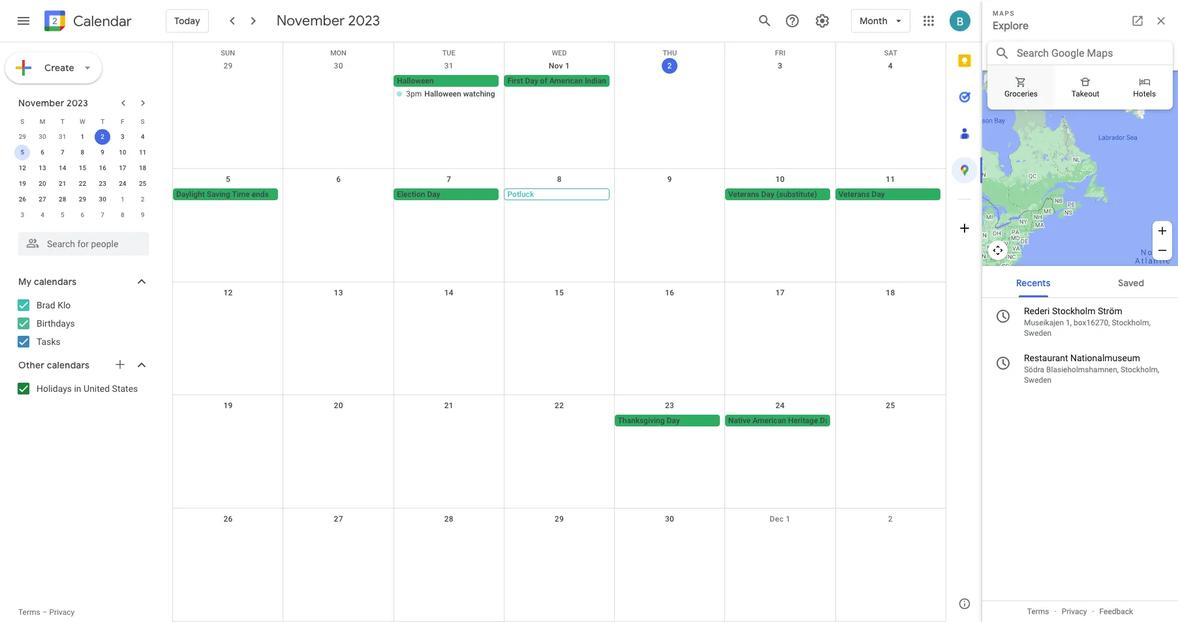 Task type: locate. For each thing, give the bounding box(es) containing it.
november up m
[[18, 97, 64, 109]]

american
[[549, 76, 583, 86], [753, 417, 786, 426]]

heritage right native
[[788, 417, 818, 426]]

0 horizontal spatial 17
[[119, 164, 126, 172]]

27 element
[[35, 192, 50, 208]]

veterans day
[[839, 190, 885, 199]]

0 vertical spatial american
[[549, 76, 583, 86]]

0 horizontal spatial 9
[[101, 149, 104, 156]]

1 veterans from the left
[[728, 190, 759, 199]]

1 horizontal spatial 9
[[141, 211, 145, 219]]

1 horizontal spatial 18
[[886, 288, 895, 297]]

1 vertical spatial american
[[753, 417, 786, 426]]

s right the f
[[141, 118, 145, 125]]

terms – privacy
[[18, 608, 75, 617]]

1 vertical spatial 15
[[555, 288, 564, 297]]

29
[[224, 61, 233, 70], [19, 133, 26, 140], [79, 196, 86, 203], [555, 515, 564, 524]]

calendars
[[34, 276, 77, 288], [47, 360, 89, 371]]

calendar
[[73, 12, 132, 30]]

1 vertical spatial 8
[[557, 175, 562, 184]]

1 down w
[[81, 133, 84, 140]]

day inside "button"
[[667, 417, 680, 426]]

2 horizontal spatial 9
[[667, 175, 672, 184]]

0 horizontal spatial 23
[[99, 180, 106, 187]]

30
[[334, 61, 343, 70], [39, 133, 46, 140], [99, 196, 106, 203], [665, 515, 674, 524]]

1 vertical spatial 12
[[224, 288, 233, 297]]

daylight
[[176, 190, 205, 199]]

3pm
[[406, 89, 422, 99]]

0 horizontal spatial 24
[[119, 180, 126, 187]]

create
[[44, 62, 74, 74]]

4 for nov 1
[[888, 61, 893, 70]]

1 right nov
[[565, 61, 570, 70]]

7 down october 31 element
[[61, 149, 64, 156]]

23 element
[[95, 176, 110, 192]]

calendars for my calendars
[[34, 276, 77, 288]]

2 vertical spatial 9
[[141, 211, 145, 219]]

halloween inside button
[[397, 76, 434, 86]]

2 horizontal spatial 8
[[557, 175, 562, 184]]

december 6 element
[[75, 208, 90, 223]]

day for election day
[[427, 190, 440, 199]]

holidays
[[37, 384, 72, 394]]

20 element
[[35, 176, 50, 192]]

10 up 17 element
[[119, 149, 126, 156]]

calendars up brad klo
[[34, 276, 77, 288]]

0 vertical spatial 8
[[81, 149, 84, 156]]

0 horizontal spatial 25
[[139, 180, 146, 187]]

december 4 element
[[35, 208, 50, 223]]

1
[[565, 61, 570, 70], [81, 133, 84, 140], [121, 196, 124, 203], [786, 515, 791, 524]]

23 up thanksgiving day "button"
[[665, 402, 674, 411]]

7 down 30 element
[[101, 211, 104, 219]]

5 up daylight saving time ends 'button' at the top of page
[[226, 175, 230, 184]]

0 vertical spatial 20
[[39, 180, 46, 187]]

cell
[[173, 75, 283, 101], [283, 75, 394, 101], [394, 75, 545, 101], [615, 75, 725, 101], [835, 75, 946, 101], [283, 189, 394, 202], [615, 189, 725, 202], [173, 415, 283, 428], [283, 415, 394, 428], [504, 415, 615, 428], [835, 415, 946, 428]]

4 inside grid
[[888, 61, 893, 70]]

8 up the potluck button
[[557, 175, 562, 184]]

4
[[888, 61, 893, 70], [141, 133, 145, 140], [41, 211, 44, 219]]

1 vertical spatial 13
[[334, 288, 343, 297]]

1 vertical spatial november 2023
[[18, 97, 88, 109]]

7 up 'election day' button on the top left of the page
[[447, 175, 451, 184]]

0 vertical spatial 18
[[139, 164, 146, 172]]

1 vertical spatial calendars
[[47, 360, 89, 371]]

veterans right (substitute)
[[839, 190, 870, 199]]

2 horizontal spatial 7
[[447, 175, 451, 184]]

0 horizontal spatial 5
[[21, 149, 24, 156]]

3 down the f
[[121, 133, 124, 140]]

0 horizontal spatial 28
[[59, 196, 66, 203]]

16
[[99, 164, 106, 172], [665, 288, 674, 297]]

5 down 28 element
[[61, 211, 64, 219]]

26 for 1
[[19, 196, 26, 203]]

None search field
[[0, 227, 162, 256]]

1 vertical spatial 21
[[444, 402, 454, 411]]

7
[[61, 149, 64, 156], [447, 175, 451, 184], [101, 211, 104, 219]]

31 down tue
[[444, 61, 454, 70]]

0 horizontal spatial veterans
[[728, 190, 759, 199]]

3
[[778, 61, 783, 70], [121, 133, 124, 140], [21, 211, 24, 219]]

1 horizontal spatial 5
[[61, 211, 64, 219]]

0 vertical spatial 13
[[39, 164, 46, 172]]

1 horizontal spatial 2023
[[348, 12, 380, 30]]

1 horizontal spatial 27
[[334, 515, 343, 524]]

2 horizontal spatial 3
[[778, 61, 783, 70]]

24 element
[[115, 176, 130, 192]]

13
[[39, 164, 46, 172], [334, 288, 343, 297]]

8
[[81, 149, 84, 156], [557, 175, 562, 184], [121, 211, 124, 219]]

holidays in united states
[[37, 384, 138, 394]]

t
[[61, 118, 64, 125], [101, 118, 105, 125]]

2
[[667, 61, 672, 70], [101, 133, 104, 140], [141, 196, 145, 203], [888, 515, 893, 524]]

21 inside november 2023 grid
[[59, 180, 66, 187]]

0 horizontal spatial 6
[[41, 149, 44, 156]]

november up mon
[[277, 12, 345, 30]]

heritage inside first day of american indian heritage month button
[[608, 76, 638, 86]]

2 vertical spatial 8
[[121, 211, 124, 219]]

0 horizontal spatial 10
[[119, 149, 126, 156]]

11 inside november 2023 grid
[[139, 149, 146, 156]]

halloween down halloween button
[[424, 89, 461, 99]]

1 horizontal spatial 23
[[665, 402, 674, 411]]

november
[[277, 12, 345, 30], [18, 97, 64, 109]]

5
[[21, 149, 24, 156], [226, 175, 230, 184], [61, 211, 64, 219]]

0 horizontal spatial 15
[[79, 164, 86, 172]]

1 horizontal spatial veterans
[[839, 190, 870, 199]]

1 horizontal spatial 13
[[334, 288, 343, 297]]

0 horizontal spatial 19
[[19, 180, 26, 187]]

terms link
[[18, 608, 40, 617]]

0 horizontal spatial 2023
[[67, 97, 88, 109]]

time
[[232, 190, 250, 199]]

1 vertical spatial 31
[[59, 133, 66, 140]]

1 horizontal spatial 7
[[101, 211, 104, 219]]

calendars up in on the left bottom of page
[[47, 360, 89, 371]]

t up october 31 element
[[61, 118, 64, 125]]

0 horizontal spatial 13
[[39, 164, 46, 172]]

0 vertical spatial 15
[[79, 164, 86, 172]]

october 30 element
[[35, 129, 50, 145]]

31
[[444, 61, 454, 70], [59, 133, 66, 140]]

27 for 1
[[39, 196, 46, 203]]

0 horizontal spatial t
[[61, 118, 64, 125]]

halloween button
[[394, 75, 499, 87]]

1 vertical spatial 11
[[886, 175, 895, 184]]

17 inside november 2023 grid
[[119, 164, 126, 172]]

26 inside november 2023 grid
[[19, 196, 26, 203]]

21
[[59, 180, 66, 187], [444, 402, 454, 411]]

11 up 18 element
[[139, 149, 146, 156]]

native american heritage day button
[[725, 415, 833, 427]]

9 for sun
[[667, 175, 672, 184]]

1 horizontal spatial 26
[[224, 515, 233, 524]]

10 element
[[115, 145, 130, 161]]

10
[[119, 149, 126, 156], [776, 175, 785, 184]]

0 horizontal spatial 31
[[59, 133, 66, 140]]

3 down fri at the right top
[[778, 61, 783, 70]]

birthdays
[[37, 319, 75, 329]]

Search for people text field
[[26, 232, 141, 256]]

0 vertical spatial 3
[[778, 61, 783, 70]]

24 up 'native american heritage day'
[[776, 402, 785, 411]]

1 horizontal spatial t
[[101, 118, 105, 125]]

22
[[79, 180, 86, 187], [555, 402, 564, 411]]

1 horizontal spatial 6
[[81, 211, 84, 219]]

8 down december 1 element
[[121, 211, 124, 219]]

0 horizontal spatial 11
[[139, 149, 146, 156]]

month down thu
[[640, 76, 663, 86]]

23 down 16 element
[[99, 180, 106, 187]]

0 vertical spatial 7
[[61, 149, 64, 156]]

1 horizontal spatial november 2023
[[277, 12, 380, 30]]

0 horizontal spatial 27
[[39, 196, 46, 203]]

18
[[139, 164, 146, 172], [886, 288, 895, 297]]

0 horizontal spatial 20
[[39, 180, 46, 187]]

2 t from the left
[[101, 118, 105, 125]]

19 inside 19 element
[[19, 180, 26, 187]]

4 up 11 element
[[141, 133, 145, 140]]

9 inside grid
[[667, 175, 672, 184]]

11 for november 2023
[[139, 149, 146, 156]]

month inside button
[[640, 76, 663, 86]]

2 cell
[[93, 129, 113, 145]]

14 inside grid
[[444, 288, 454, 297]]

november 2023
[[277, 12, 380, 30], [18, 97, 88, 109]]

1 vertical spatial 22
[[555, 402, 564, 411]]

4 down 27 element
[[41, 211, 44, 219]]

t up 2 "cell"
[[101, 118, 105, 125]]

day
[[525, 76, 538, 86], [427, 190, 440, 199], [761, 190, 775, 199], [872, 190, 885, 199], [667, 417, 680, 426], [820, 417, 833, 426]]

1 horizontal spatial 16
[[665, 288, 674, 297]]

1 horizontal spatial 10
[[776, 175, 785, 184]]

0 vertical spatial 5
[[21, 149, 24, 156]]

0 horizontal spatial 7
[[61, 149, 64, 156]]

0 vertical spatial 10
[[119, 149, 126, 156]]

tab list
[[946, 42, 983, 586]]

potluck
[[507, 190, 534, 199]]

3 down 26 element
[[21, 211, 24, 219]]

tasks
[[37, 337, 61, 347]]

2 veterans from the left
[[839, 190, 870, 199]]

row
[[173, 42, 946, 57], [173, 55, 946, 169], [12, 114, 153, 129], [12, 129, 153, 145], [12, 145, 153, 161], [12, 161, 153, 176], [173, 169, 946, 282], [12, 176, 153, 192], [12, 192, 153, 208], [12, 208, 153, 223], [173, 282, 946, 396], [173, 396, 946, 509], [173, 509, 946, 623]]

today
[[174, 15, 200, 27]]

0 horizontal spatial 14
[[59, 164, 66, 172]]

american right native
[[753, 417, 786, 426]]

0 vertical spatial 21
[[59, 180, 66, 187]]

1 horizontal spatial 3
[[121, 133, 124, 140]]

23
[[99, 180, 106, 187], [665, 402, 674, 411]]

month up sat on the right of the page
[[860, 15, 888, 27]]

12
[[19, 164, 26, 172], [224, 288, 233, 297]]

calendars inside dropdown button
[[34, 276, 77, 288]]

0 horizontal spatial 18
[[139, 164, 146, 172]]

day for veterans day
[[872, 190, 885, 199]]

calendars for other calendars
[[47, 360, 89, 371]]

s up the october 29 element
[[20, 118, 24, 125]]

10 inside november 2023 grid
[[119, 149, 126, 156]]

18 inside november 2023 grid
[[139, 164, 146, 172]]

15 inside grid
[[555, 288, 564, 297]]

row containing sun
[[173, 42, 946, 57]]

17
[[119, 164, 126, 172], [776, 288, 785, 297]]

24 down 17 element
[[119, 180, 126, 187]]

10 up veterans day (substitute) button
[[776, 175, 785, 184]]

grid
[[172, 42, 946, 623]]

calendars inside 'dropdown button'
[[47, 360, 89, 371]]

halloween up 3pm
[[397, 76, 434, 86]]

december 2 element
[[135, 192, 151, 208]]

native
[[728, 417, 751, 426]]

0 vertical spatial 6
[[41, 149, 44, 156]]

2023
[[348, 12, 380, 30], [67, 97, 88, 109]]

9 for november 2023
[[101, 149, 104, 156]]

heritage right indian
[[608, 76, 638, 86]]

1 horizontal spatial american
[[753, 417, 786, 426]]

0 vertical spatial heritage
[[608, 76, 638, 86]]

1 vertical spatial 18
[[886, 288, 895, 297]]

24 inside november 2023 grid
[[119, 180, 126, 187]]

november 2023 up mon
[[277, 12, 380, 30]]

month button
[[851, 5, 911, 37]]

0 horizontal spatial 22
[[79, 180, 86, 187]]

21 element
[[55, 176, 70, 192]]

1 horizontal spatial november
[[277, 12, 345, 30]]

indian
[[585, 76, 606, 86]]

veterans left (substitute)
[[728, 190, 759, 199]]

14
[[59, 164, 66, 172], [444, 288, 454, 297]]

calendar element
[[42, 8, 132, 37]]

other calendars
[[18, 360, 89, 371]]

23 inside grid
[[99, 180, 106, 187]]

halloween
[[397, 76, 434, 86], [424, 89, 461, 99]]

4 down sat on the right of the page
[[888, 61, 893, 70]]

1 vertical spatial 16
[[665, 288, 674, 297]]

1 horizontal spatial 25
[[886, 402, 895, 411]]

0 vertical spatial calendars
[[34, 276, 77, 288]]

19
[[19, 180, 26, 187], [224, 402, 233, 411]]

1 s from the left
[[20, 118, 24, 125]]

31 inside november 2023 grid
[[59, 133, 66, 140]]

f
[[121, 118, 124, 125]]

0 vertical spatial 23
[[99, 180, 106, 187]]

1 vertical spatial 20
[[334, 402, 343, 411]]

2 horizontal spatial 6
[[336, 175, 341, 184]]

november 2023 up m
[[18, 97, 88, 109]]

1 horizontal spatial 14
[[444, 288, 454, 297]]

row group
[[12, 129, 153, 223]]

1 vertical spatial 27
[[334, 515, 343, 524]]

14 element
[[55, 161, 70, 176]]

11 for sun
[[886, 175, 895, 184]]

tab list inside side panel section
[[946, 42, 983, 586]]

1 horizontal spatial 15
[[555, 288, 564, 297]]

24
[[119, 180, 126, 187], [776, 402, 785, 411]]

heritage inside native american heritage day button
[[788, 417, 818, 426]]

5 down the october 29 element
[[21, 149, 24, 156]]

11 up veterans day button
[[886, 175, 895, 184]]

18 element
[[135, 161, 151, 176]]

0 horizontal spatial 26
[[19, 196, 26, 203]]

row containing 3
[[12, 208, 153, 223]]

1 horizontal spatial 4
[[141, 133, 145, 140]]

row group containing 29
[[12, 129, 153, 223]]

7 for sun
[[447, 175, 451, 184]]

28 inside november 2023 grid
[[59, 196, 66, 203]]

10 for sun
[[776, 175, 785, 184]]

first
[[507, 76, 523, 86]]

s
[[20, 118, 24, 125], [141, 118, 145, 125]]

sun
[[221, 49, 235, 57]]

thanksgiving day
[[618, 417, 680, 426]]

0 vertical spatial 19
[[19, 180, 26, 187]]

11
[[139, 149, 146, 156], [886, 175, 895, 184]]

1 vertical spatial 4
[[141, 133, 145, 140]]

1 vertical spatial 26
[[224, 515, 233, 524]]

1 horizontal spatial heritage
[[788, 417, 818, 426]]

american down nov 1
[[549, 76, 583, 86]]

27 inside november 2023 grid
[[39, 196, 46, 203]]

8 for november 2023
[[81, 149, 84, 156]]

26
[[19, 196, 26, 203], [224, 515, 233, 524]]

klo
[[58, 300, 71, 311]]

1 horizontal spatial 22
[[555, 402, 564, 411]]

6
[[41, 149, 44, 156], [336, 175, 341, 184], [81, 211, 84, 219]]

1 vertical spatial november
[[18, 97, 64, 109]]

1 vertical spatial 7
[[447, 175, 451, 184]]

31 right october 30 element
[[59, 133, 66, 140]]

8 up "15" "element"
[[81, 149, 84, 156]]

brad klo
[[37, 300, 71, 311]]

20
[[39, 180, 46, 187], [334, 402, 343, 411]]

27
[[39, 196, 46, 203], [334, 515, 343, 524]]

election day
[[397, 190, 440, 199]]

day for thanksgiving day
[[667, 417, 680, 426]]

december 8 element
[[115, 208, 130, 223]]

0 horizontal spatial 8
[[81, 149, 84, 156]]

15 inside "element"
[[79, 164, 86, 172]]

my calendars
[[18, 276, 77, 288]]

6 inside grid
[[336, 175, 341, 184]]

0 horizontal spatial heritage
[[608, 76, 638, 86]]

heritage
[[608, 76, 638, 86], [788, 417, 818, 426]]

thanksgiving day button
[[615, 415, 720, 427]]

13 inside november 2023 grid
[[39, 164, 46, 172]]



Task type: vqa. For each thing, say whether or not it's contained in the screenshot.


Task type: describe. For each thing, give the bounding box(es) containing it.
12 element
[[15, 161, 30, 176]]

1 horizontal spatial 17
[[776, 288, 785, 297]]

4 for 1
[[141, 133, 145, 140]]

first day of american indian heritage month
[[507, 76, 663, 86]]

in
[[74, 384, 81, 394]]

3 for nov 1
[[778, 61, 783, 70]]

brad
[[37, 300, 55, 311]]

7 for november 2023
[[61, 149, 64, 156]]

3 for 1
[[121, 133, 124, 140]]

nov 1
[[549, 61, 570, 70]]

main drawer image
[[16, 13, 31, 29]]

sat
[[884, 49, 897, 57]]

of
[[540, 76, 547, 86]]

november 2023 grid
[[12, 114, 153, 223]]

december 1 element
[[115, 192, 130, 208]]

2, today element
[[95, 129, 110, 145]]

american inside button
[[753, 417, 786, 426]]

0 horizontal spatial november
[[18, 97, 64, 109]]

1 horizontal spatial 8
[[121, 211, 124, 219]]

31 for nov 1
[[444, 61, 454, 70]]

10 for november 2023
[[119, 149, 126, 156]]

united
[[84, 384, 110, 394]]

states
[[112, 384, 138, 394]]

election day button
[[394, 189, 499, 200]]

thanksgiving
[[618, 417, 665, 426]]

w
[[80, 118, 85, 125]]

saving
[[207, 190, 230, 199]]

0 horizontal spatial 3
[[21, 211, 24, 219]]

30 element
[[95, 192, 110, 208]]

2 s from the left
[[141, 118, 145, 125]]

28 element
[[55, 192, 70, 208]]

dec 1
[[770, 515, 791, 524]]

4 inside 'element'
[[41, 211, 44, 219]]

1 vertical spatial halloween
[[424, 89, 461, 99]]

october 31 element
[[55, 129, 70, 145]]

watching
[[463, 89, 495, 99]]

2 inside 'element'
[[141, 196, 145, 203]]

dec
[[770, 515, 784, 524]]

december 7 element
[[95, 208, 110, 223]]

1 right dec
[[786, 515, 791, 524]]

day for veterans day (substitute)
[[761, 190, 775, 199]]

october 29 element
[[15, 129, 30, 145]]

veterans for veterans day (substitute)
[[728, 190, 759, 199]]

privacy link
[[49, 608, 75, 617]]

–
[[42, 608, 47, 617]]

3pm halloween watching movie month!
[[406, 89, 545, 99]]

22 element
[[75, 176, 90, 192]]

15 element
[[75, 161, 90, 176]]

settings menu image
[[815, 13, 830, 29]]

mon
[[330, 49, 347, 57]]

6 for sun
[[336, 175, 341, 184]]

day inside button
[[820, 417, 833, 426]]

11 element
[[135, 145, 151, 161]]

(substitute)
[[776, 190, 817, 199]]

row containing s
[[12, 114, 153, 129]]

american inside button
[[549, 76, 583, 86]]

day for first day of american indian heritage month
[[525, 76, 538, 86]]

1 vertical spatial 19
[[224, 402, 233, 411]]

1 horizontal spatial 12
[[224, 288, 233, 297]]

1 vertical spatial 5
[[226, 175, 230, 184]]

veterans for veterans day
[[839, 190, 870, 199]]

wed
[[552, 49, 567, 57]]

december 3 element
[[15, 208, 30, 223]]

6 for november 2023
[[41, 149, 44, 156]]

1 down 24 element
[[121, 196, 124, 203]]

my calendars list
[[3, 295, 162, 352]]

other
[[18, 360, 44, 371]]

28 for dec 1
[[444, 515, 454, 524]]

9 inside row
[[141, 211, 145, 219]]

veterans day button
[[835, 189, 941, 200]]

daylight saving time ends button
[[173, 189, 278, 200]]

month!
[[520, 89, 545, 99]]

other calendars button
[[3, 355, 162, 376]]

25 inside november 2023 grid
[[139, 180, 146, 187]]

veterans day (substitute) button
[[725, 189, 830, 200]]

nov
[[549, 61, 563, 70]]

2 vertical spatial 5
[[61, 211, 64, 219]]

calendar heading
[[70, 12, 132, 30]]

fri
[[775, 49, 786, 57]]

31 for 1
[[59, 133, 66, 140]]

17 element
[[115, 161, 130, 176]]

12 inside 12 element
[[19, 164, 26, 172]]

today button
[[166, 5, 209, 37]]

potluck button
[[504, 189, 609, 200]]

create button
[[5, 52, 102, 84]]

add other calendars image
[[114, 358, 127, 371]]

25 inside grid
[[886, 402, 895, 411]]

grid containing 29
[[172, 42, 946, 623]]

27 for dec 1
[[334, 515, 343, 524]]

8 for sun
[[557, 175, 562, 184]]

1 vertical spatial 24
[[776, 402, 785, 411]]

0 horizontal spatial november 2023
[[18, 97, 88, 109]]

daylight saving time ends
[[176, 190, 269, 199]]

19 element
[[15, 176, 30, 192]]

month inside "dropdown button"
[[860, 15, 888, 27]]

1 vertical spatial 23
[[665, 402, 674, 411]]

16 inside november 2023 grid
[[99, 164, 106, 172]]

tue
[[442, 49, 455, 57]]

1 vertical spatial 2023
[[67, 97, 88, 109]]

m
[[40, 118, 45, 125]]

election
[[397, 190, 425, 199]]

terms
[[18, 608, 40, 617]]

december 5 element
[[55, 208, 70, 223]]

26 for dec 1
[[224, 515, 233, 524]]

native american heritage day
[[728, 417, 833, 426]]

13 element
[[35, 161, 50, 176]]

14 inside 14 element
[[59, 164, 66, 172]]

22 inside november 2023 grid
[[79, 180, 86, 187]]

movie
[[497, 89, 518, 99]]

december 9 element
[[135, 208, 151, 223]]

1 t from the left
[[61, 118, 64, 125]]

side panel section
[[946, 42, 983, 623]]

ends
[[252, 190, 269, 199]]

support image
[[785, 13, 800, 29]]

26 element
[[15, 192, 30, 208]]

5 inside cell
[[21, 149, 24, 156]]

my
[[18, 276, 32, 288]]

5 cell
[[12, 145, 32, 161]]

0 vertical spatial november 2023
[[277, 12, 380, 30]]

1 horizontal spatial 20
[[334, 402, 343, 411]]

16 element
[[95, 161, 110, 176]]

cell containing halloween
[[394, 75, 545, 101]]

2 vertical spatial 7
[[101, 211, 104, 219]]

28 for 1
[[59, 196, 66, 203]]

thu
[[663, 49, 677, 57]]

22 inside grid
[[555, 402, 564, 411]]

29 element
[[75, 192, 90, 208]]

veterans day (substitute)
[[728, 190, 817, 199]]

privacy
[[49, 608, 75, 617]]

first day of american indian heritage month button
[[504, 75, 663, 87]]

25 element
[[135, 176, 151, 192]]

my calendars button
[[3, 272, 162, 292]]

2 inside "cell"
[[101, 133, 104, 140]]



